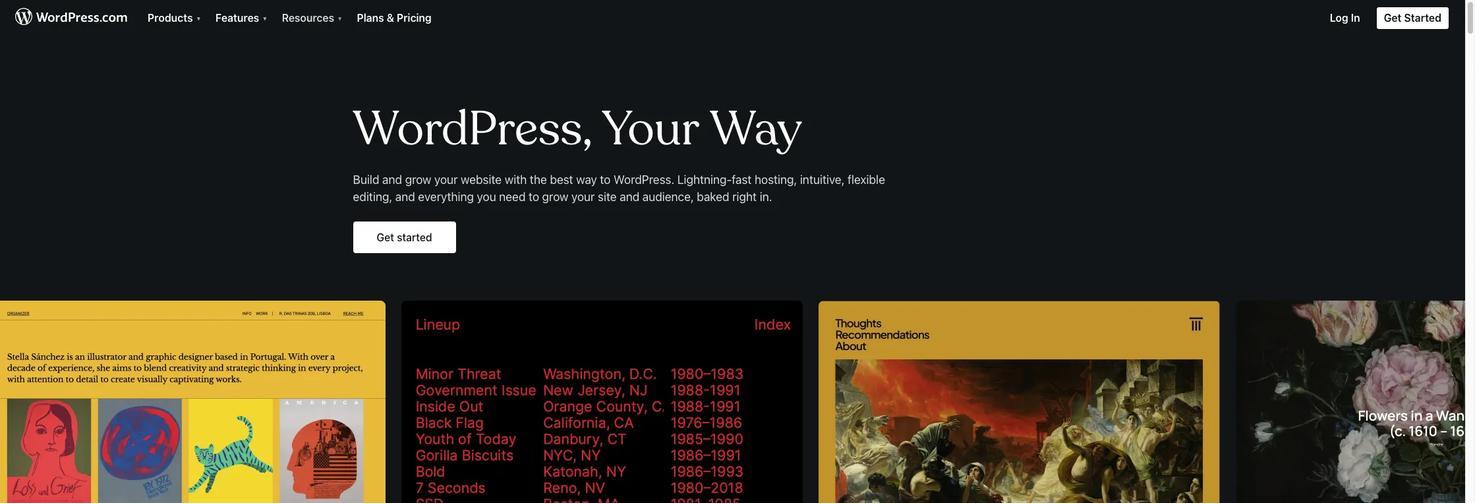 Task type: describe. For each thing, give the bounding box(es) containing it.
wordpress.
[[614, 173, 675, 187]]

wordpress.com navigation menu menu
[[0, 0, 1466, 503]]

flexible
[[848, 173, 886, 187]]

wordpress.com logo image
[[15, 6, 127, 30]]

started
[[397, 231, 432, 243]]

build
[[353, 173, 379, 187]]

1 horizontal spatial grow
[[542, 190, 569, 204]]

resources button
[[274, 0, 349, 30]]

features
[[216, 12, 262, 24]]

in.
[[760, 190, 772, 204]]

right
[[733, 190, 757, 204]]

wordpress,
[[353, 99, 593, 160]]

audience,
[[643, 190, 694, 204]]

build and grow your website with the best way to wordpress. lightning-fast hosting, intuitive, flexible editing, and everything you need to grow your site and audience, baked right in.
[[353, 173, 886, 204]]

way
[[576, 173, 597, 187]]

theme covr image
[[1240, 301, 1476, 503]]

editing,
[[353, 190, 392, 204]]

log in link
[[1323, 0, 1369, 30]]

plans & pricing link
[[349, 0, 440, 30]]

resources
[[282, 12, 337, 24]]

1 vertical spatial to
[[529, 190, 539, 204]]

and up editing,
[[382, 173, 402, 187]]

1 horizontal spatial your
[[572, 190, 595, 204]]

products button
[[140, 0, 208, 30]]

get started
[[1384, 12, 1442, 24]]

log
[[1330, 12, 1349, 24]]

with
[[505, 173, 527, 187]]

started
[[1405, 12, 1442, 24]]

features button
[[208, 0, 274, 30]]

the
[[530, 173, 547, 187]]

&
[[387, 12, 394, 24]]

theme issue image
[[823, 301, 1225, 503]]



Task type: vqa. For each thing, say whether or not it's contained in the screenshot.
topmost the Get
yes



Task type: locate. For each thing, give the bounding box(es) containing it.
0 vertical spatial get
[[1384, 12, 1402, 24]]

best
[[550, 173, 573, 187]]

plans & pricing
[[357, 12, 432, 24]]

grow down best at top
[[542, 190, 569, 204]]

everything
[[418, 190, 474, 204]]

1 vertical spatial your
[[572, 190, 595, 204]]

get
[[1384, 12, 1402, 24], [377, 231, 394, 243]]

grow up everything
[[405, 173, 432, 187]]

hosting,
[[755, 173, 797, 187]]

theme line image
[[406, 301, 807, 503]]

plans
[[357, 12, 384, 24]]

to
[[600, 173, 611, 187], [529, 190, 539, 204]]

to down the
[[529, 190, 539, 204]]

get inside wordpress.com 'element'
[[1384, 12, 1402, 24]]

and right editing,
[[395, 190, 415, 204]]

1 vertical spatial get
[[377, 231, 394, 243]]

log in
[[1330, 12, 1361, 24]]

get for get started
[[377, 231, 394, 243]]

and
[[382, 173, 402, 187], [395, 190, 415, 204], [620, 190, 640, 204]]

you
[[477, 190, 496, 204]]

0 vertical spatial grow
[[405, 173, 432, 187]]

grow
[[405, 173, 432, 187], [542, 190, 569, 204]]

get started link
[[353, 222, 456, 253]]

baked
[[697, 190, 730, 204]]

get left the started
[[377, 231, 394, 243]]

theme organizer image
[[0, 301, 390, 503]]

get started
[[377, 231, 432, 243]]

your down the "way"
[[572, 190, 595, 204]]

get for get started
[[1384, 12, 1402, 24]]

pricing
[[397, 12, 432, 24]]

1 horizontal spatial to
[[600, 173, 611, 187]]

0 horizontal spatial get
[[377, 231, 394, 243]]

lightning-
[[678, 173, 732, 187]]

and right site
[[620, 190, 640, 204]]

products
[[148, 12, 196, 24]]

1 horizontal spatial get
[[1384, 12, 1402, 24]]

0 horizontal spatial your
[[435, 173, 458, 187]]

0 horizontal spatial grow
[[405, 173, 432, 187]]

your up everything
[[435, 173, 458, 187]]

in
[[1351, 12, 1361, 24]]

fast
[[732, 173, 752, 187]]

0 vertical spatial to
[[600, 173, 611, 187]]

need
[[499, 190, 526, 204]]

your
[[435, 173, 458, 187], [572, 190, 595, 204]]

0 vertical spatial your
[[435, 173, 458, 187]]

1 vertical spatial grow
[[542, 190, 569, 204]]

get left started
[[1384, 12, 1402, 24]]

website
[[461, 173, 502, 187]]

your way
[[602, 99, 802, 160]]

0 horizontal spatial to
[[529, 190, 539, 204]]

intuitive,
[[800, 173, 845, 187]]

wordpress.com element
[[0, 0, 1466, 38]]

get started link
[[1369, 0, 1466, 30]]

to up site
[[600, 173, 611, 187]]

wordpress, your way
[[353, 99, 802, 160]]

site
[[598, 190, 617, 204]]



